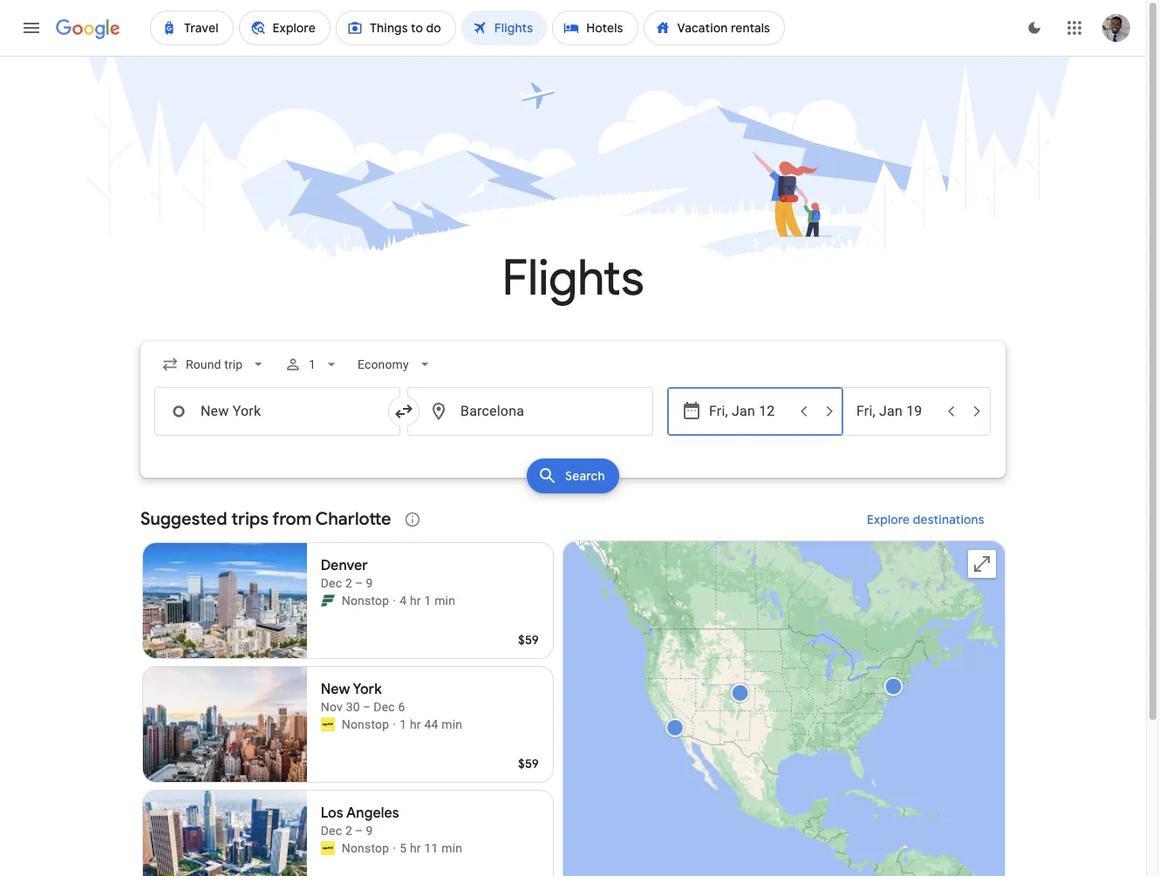 Task type: vqa. For each thing, say whether or not it's contained in the screenshot.
3rd HR from the bottom of the Suggested trips from Charlotte region
yes



Task type: locate. For each thing, give the bounding box(es) containing it.
None field
[[154, 349, 274, 380], [351, 349, 440, 380], [154, 349, 274, 380], [351, 349, 440, 380]]

2 dec from the top
[[321, 824, 342, 838]]

spirit image down "nov"
[[321, 718, 335, 732]]

 image
[[393, 592, 396, 610]]

0 vertical spatial dec
[[321, 576, 342, 590]]

1 $59 from the top
[[518, 632, 539, 648]]

new york nov 30 – dec 6
[[321, 681, 405, 714]]

nonstop down denver dec 2 – 9
[[342, 594, 389, 608]]

6
[[398, 700, 405, 714]]

0 vertical spatial min
[[434, 594, 455, 608]]

0 horizontal spatial 1
[[309, 358, 316, 372]]

1 inside "popup button"
[[309, 358, 316, 372]]

nonstop down los angeles dec 2 – 9
[[342, 842, 389, 856]]

1 vertical spatial nonstop
[[342, 718, 389, 732]]

1 horizontal spatial 1
[[400, 718, 407, 732]]

2 – 9
[[345, 576, 373, 590], [345, 824, 373, 838]]

min right 4
[[434, 594, 455, 608]]

hr
[[410, 594, 421, 608], [410, 718, 421, 732], [410, 842, 421, 856]]

0 vertical spatial spirit image
[[321, 718, 335, 732]]

44
[[424, 718, 438, 732]]

0 vertical spatial 1
[[309, 358, 316, 372]]

destinations
[[913, 512, 985, 528]]

0 vertical spatial 2 – 9
[[345, 576, 373, 590]]

angeles
[[346, 805, 399, 822]]

spirit image for new york
[[321, 718, 335, 732]]

frontier image
[[321, 594, 335, 608]]

min right 11
[[441, 842, 462, 856]]

min for new york
[[441, 718, 462, 732]]

none text field inside flight "search field"
[[154, 387, 400, 436]]

hr right 5
[[410, 842, 421, 856]]

30 – dec
[[346, 700, 395, 714]]

0 vertical spatial hr
[[410, 594, 421, 608]]

 image left 5
[[393, 840, 396, 857]]

2 vertical spatial hr
[[410, 842, 421, 856]]

nonstop down 30 – dec
[[342, 718, 389, 732]]

1 dec from the top
[[321, 576, 342, 590]]

2 vertical spatial nonstop
[[342, 842, 389, 856]]

None text field
[[154, 387, 400, 436]]

2 spirit image from the top
[[321, 842, 335, 856]]

dec
[[321, 576, 342, 590], [321, 824, 342, 838]]

hr for denver
[[410, 594, 421, 608]]

dec inside denver dec 2 – 9
[[321, 576, 342, 590]]

2 vertical spatial min
[[441, 842, 462, 856]]

min right 44
[[441, 718, 462, 732]]

main menu image
[[21, 17, 42, 38]]

 image
[[393, 716, 396, 733], [393, 840, 396, 857]]

los
[[321, 805, 343, 822]]

1 hr 44 min
[[400, 718, 462, 732]]

1 vertical spatial hr
[[410, 718, 421, 732]]

1 vertical spatial spirit image
[[321, 842, 335, 856]]

4 hr 1 min
[[400, 594, 455, 608]]

2 – 9 down denver
[[345, 576, 373, 590]]

1 vertical spatial 1
[[424, 594, 431, 608]]

0 vertical spatial nonstop
[[342, 594, 389, 608]]

2 – 9 down angeles
[[345, 824, 373, 838]]

explore destinations button
[[846, 499, 1006, 541]]

1 for 1 hr 44 min
[[400, 718, 407, 732]]

hr right 4
[[410, 594, 421, 608]]

$59
[[518, 632, 539, 648], [518, 756, 539, 772]]

hr left 44
[[410, 718, 421, 732]]

 image for los angeles
[[393, 840, 396, 857]]

1
[[309, 358, 316, 372], [424, 594, 431, 608], [400, 718, 407, 732]]

suggested trips from charlotte
[[140, 508, 391, 530]]

1 nonstop from the top
[[342, 594, 389, 608]]

explore
[[867, 512, 910, 528]]

change appearance image
[[1013, 7, 1055, 49]]

2 nonstop from the top
[[342, 718, 389, 732]]

None text field
[[407, 387, 653, 436]]

59 US dollars text field
[[518, 632, 539, 648]]

1  image from the top
[[393, 716, 396, 733]]

1 vertical spatial $59
[[518, 756, 539, 772]]

2 $59 from the top
[[518, 756, 539, 772]]

 image inside suggested trips from charlotte region
[[393, 592, 396, 610]]

york
[[353, 681, 382, 699]]

nonstop for york
[[342, 718, 389, 732]]

3 hr from the top
[[410, 842, 421, 856]]

search button
[[527, 459, 619, 494]]

1 2 – 9 from the top
[[345, 576, 373, 590]]

spirit image down los
[[321, 842, 335, 856]]

4
[[400, 594, 407, 608]]

1 vertical spatial dec
[[321, 824, 342, 838]]

11
[[424, 842, 438, 856]]

1 vertical spatial min
[[441, 718, 462, 732]]

0 vertical spatial  image
[[393, 716, 396, 733]]

Departure text field
[[709, 388, 789, 435]]

 image down 30 – dec
[[393, 716, 396, 733]]

dec up frontier icon
[[321, 576, 342, 590]]

2  image from the top
[[393, 840, 396, 857]]

1 vertical spatial  image
[[393, 840, 396, 857]]

min
[[434, 594, 455, 608], [441, 718, 462, 732], [441, 842, 462, 856]]

nonstop
[[342, 594, 389, 608], [342, 718, 389, 732], [342, 842, 389, 856]]

1 hr from the top
[[410, 594, 421, 608]]

1 spirit image from the top
[[321, 718, 335, 732]]

2 vertical spatial 1
[[400, 718, 407, 732]]

3 nonstop from the top
[[342, 842, 389, 856]]

1 vertical spatial 2 – 9
[[345, 824, 373, 838]]

dec down los
[[321, 824, 342, 838]]

Flight search field
[[126, 342, 1020, 499]]

0 vertical spatial $59
[[518, 632, 539, 648]]

charlotte
[[315, 508, 391, 530]]

5
[[400, 842, 407, 856]]

spirit image
[[321, 718, 335, 732], [321, 842, 335, 856]]

2 hr from the top
[[410, 718, 421, 732]]

nonstop for angeles
[[342, 842, 389, 856]]

59 US dollars text field
[[518, 756, 539, 772]]

nonstop for dec
[[342, 594, 389, 608]]

search
[[565, 468, 605, 484]]

2 2 – 9 from the top
[[345, 824, 373, 838]]



Task type: describe. For each thing, give the bounding box(es) containing it.
suggested
[[140, 508, 227, 530]]

Return text field
[[856, 388, 937, 435]]

2 – 9 inside los angeles dec 2 – 9
[[345, 824, 373, 838]]

5 hr 11 min
[[400, 842, 462, 856]]

spirit image for los angeles
[[321, 842, 335, 856]]

explore destinations
[[867, 512, 985, 528]]

2 – 9 inside denver dec 2 – 9
[[345, 576, 373, 590]]

min for denver
[[434, 594, 455, 608]]

new
[[321, 681, 350, 699]]

1 button
[[278, 344, 347, 385]]

los angeles dec 2 – 9
[[321, 805, 399, 838]]

from
[[272, 508, 312, 530]]

nov
[[321, 700, 343, 714]]

$59 for new york
[[518, 756, 539, 772]]

suggested trips from charlotte region
[[140, 499, 1006, 876]]

hr for los angeles
[[410, 842, 421, 856]]

dec inside los angeles dec 2 – 9
[[321, 824, 342, 838]]

 image for new york
[[393, 716, 396, 733]]

denver
[[321, 557, 368, 575]]

swap origin and destination. image
[[393, 401, 414, 422]]

trips
[[231, 508, 269, 530]]

hr for new york
[[410, 718, 421, 732]]

2 horizontal spatial 1
[[424, 594, 431, 608]]

$59 for denver
[[518, 632, 539, 648]]

denver dec 2 – 9
[[321, 557, 373, 590]]

flights
[[502, 248, 644, 310]]

none text field inside flight "search field"
[[407, 387, 653, 436]]

min for los angeles
[[441, 842, 462, 856]]

1 for 1
[[309, 358, 316, 372]]



